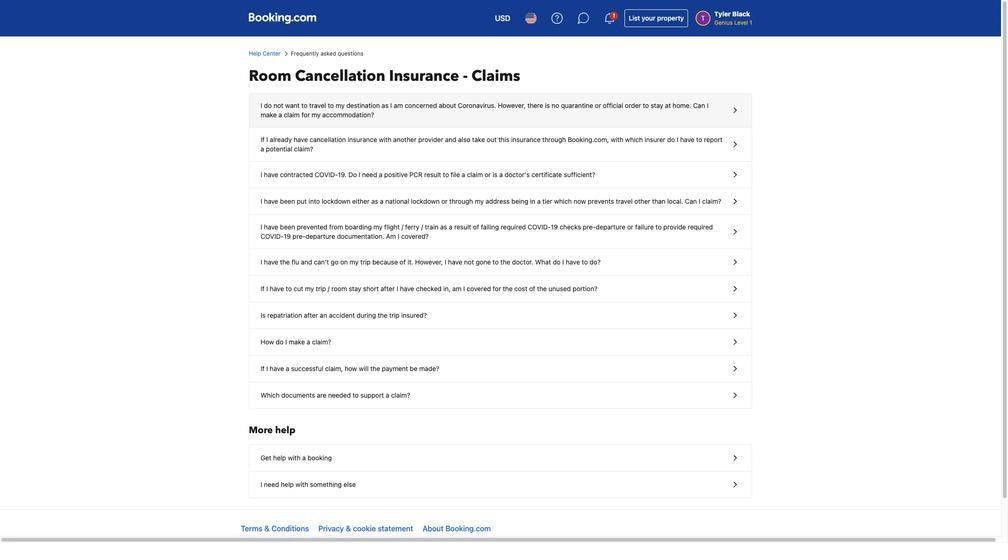 Task type: vqa. For each thing, say whether or not it's contained in the screenshot.
not in the I do not want to travel to my destination as I am concerned about Coronavirus. However, there is no quarantine or official order to stay at home. Can I make a claim for my accommodation?
yes



Task type: describe. For each thing, give the bounding box(es) containing it.
do?
[[590, 258, 601, 266]]

/ inside button
[[328, 285, 330, 293]]

also
[[458, 136, 471, 144]]

booking.com online hotel reservations image
[[249, 13, 316, 24]]

out
[[487, 136, 497, 144]]

ferry
[[405, 223, 420, 231]]

claim inside i do not want to travel to my destination as i am concerned about coronavirus. however, there is no quarantine or official order to stay at home. can i make a claim for my accommodation?
[[284, 111, 300, 119]]

of inside i have been prevented from boarding my flight / ferry / train as a result of failing required covid-19 checks pre-departure or failure to provide required covid-19 pre-departure documentation. am i covered?
[[473, 223, 479, 231]]

cost
[[515, 285, 528, 293]]

tier
[[543, 197, 553, 205]]

however, inside i do not want to travel to my destination as i am concerned about coronavirus. however, there is no quarantine or official order to stay at home. can i make a claim for my accommodation?
[[498, 102, 526, 109]]

0 horizontal spatial result
[[424, 171, 441, 179]]

questions
[[338, 50, 364, 57]]

the left cost
[[503, 285, 513, 293]]

into
[[309, 197, 320, 205]]

with inside get help with a booking 'button'
[[288, 454, 301, 462]]

i do not want to travel to my destination as i am concerned about coronavirus. however, there is no quarantine or official order to stay at home. can i make a claim for my accommodation? button
[[249, 94, 752, 128]]

which inside i have been put into lockdown either as a national lockdown or through my address being in a tier which now prevents travel other than local. can i claim? button
[[554, 197, 572, 205]]

booking
[[308, 454, 332, 462]]

with right "booking.com,"
[[611, 136, 624, 144]]

claims
[[472, 66, 520, 87]]

be
[[410, 365, 418, 373]]

which documents are needed to support a claim? button
[[249, 383, 752, 409]]

failing
[[481, 223, 499, 231]]

prevents
[[588, 197, 614, 205]]

your
[[642, 14, 656, 22]]

0 horizontal spatial as
[[371, 197, 378, 205]]

1 vertical spatial can
[[685, 197, 697, 205]]

to right order
[[643, 102, 649, 109]]

my up accommodation? on the left
[[336, 102, 345, 109]]

made?
[[419, 365, 439, 373]]

boarding
[[345, 223, 372, 231]]

1 inside tyler black genius level 1
[[750, 19, 752, 26]]

1 horizontal spatial claim
[[467, 171, 483, 179]]

if for if i have a successful claim, how will the payment be made?
[[261, 365, 265, 373]]

0 vertical spatial 19
[[551, 223, 558, 231]]

if i have to cut my trip / room stay short after i have checked in, am i covered for the cost of the unused portion?
[[261, 285, 598, 293]]

as inside i do not want to travel to my destination as i am concerned about coronavirus. however, there is no quarantine or official order to stay at home. can i make a claim for my accommodation?
[[382, 102, 389, 109]]

home.
[[673, 102, 692, 109]]

tyler black genius level 1
[[715, 10, 752, 26]]

potential
[[266, 145, 292, 153]]

if i have to cut my trip / room stay short after i have checked in, am i covered for the cost of the unused portion? button
[[249, 276, 752, 303]]

on
[[340, 258, 348, 266]]

have up in,
[[448, 258, 462, 266]]

accident
[[329, 312, 355, 320]]

flu
[[292, 258, 299, 266]]

& for terms
[[264, 525, 270, 533]]

take
[[472, 136, 485, 144]]

claim? inside how do i make a claim? button
[[312, 338, 331, 346]]

unused
[[549, 285, 571, 293]]

a inside i do not want to travel to my destination as i am concerned about coronavirus. however, there is no quarantine or official order to stay at home. can i make a claim for my accommodation?
[[279, 111, 282, 119]]

statement
[[378, 525, 413, 533]]

am inside button
[[452, 285, 462, 293]]

i need help with something else button
[[249, 472, 752, 498]]

the left unused
[[537, 285, 547, 293]]

room
[[249, 66, 291, 87]]

have inside if i have a successful claim, how will the payment be made? button
[[270, 365, 284, 373]]

report
[[704, 136, 723, 144]]

which inside if i already have cancellation insurance with another provider and also take out this insurance through booking.com, with which insurer do i have to report a potential claim?
[[625, 136, 643, 144]]

make inside i do not want to travel to my destination as i am concerned about coronavirus. however, there is no quarantine or official order to stay at home. can i make a claim for my accommodation?
[[261, 111, 277, 119]]

want
[[285, 102, 300, 109]]

have left do?
[[566, 258, 580, 266]]

documentation.
[[337, 233, 384, 241]]

been for put
[[280, 197, 295, 205]]

to right gone
[[493, 258, 499, 266]]

help center
[[249, 50, 281, 57]]

how
[[345, 365, 357, 373]]

tyler
[[715, 10, 731, 18]]

a right the support
[[386, 392, 389, 400]]

to left do?
[[582, 258, 588, 266]]

have left checked
[[400, 285, 414, 293]]

for inside button
[[493, 285, 501, 293]]

1 horizontal spatial /
[[402, 223, 404, 231]]

1 inside button
[[613, 12, 615, 19]]

help for more
[[275, 424, 296, 437]]

cookie
[[353, 525, 376, 533]]

my up cancellation
[[312, 111, 321, 119]]

help inside button
[[281, 481, 294, 489]]

1 vertical spatial departure
[[306, 233, 335, 241]]

have inside i have been prevented from boarding my flight / ferry / train as a result of failing required covid-19 checks pre-departure or failure to provide required covid-19 pre-departure documentation. am i covered?
[[264, 223, 278, 231]]

certificate
[[532, 171, 562, 179]]

being
[[512, 197, 528, 205]]

about booking.com
[[423, 525, 491, 533]]

1 horizontal spatial trip
[[360, 258, 371, 266]]

been for prevented
[[280, 223, 295, 231]]

get help with a booking button
[[249, 445, 752, 472]]

1 vertical spatial pre-
[[293, 233, 306, 241]]

address
[[486, 197, 510, 205]]

have left cut
[[270, 285, 284, 293]]

2 required from the left
[[688, 223, 713, 231]]

a left national
[[380, 197, 384, 205]]

0 horizontal spatial need
[[264, 481, 279, 489]]

through inside if i already have cancellation insurance with another provider and also take out this insurance through booking.com, with which insurer do i have to report a potential claim?
[[542, 136, 566, 144]]

and inside button
[[301, 258, 312, 266]]

a left successful
[[286, 365, 289, 373]]

to inside if i already have cancellation insurance with another provider and also take out this insurance through booking.com, with which insurer do i have to report a potential claim?
[[696, 136, 702, 144]]

1 lockdown from the left
[[322, 197, 350, 205]]

1 horizontal spatial covid-
[[315, 171, 338, 179]]

official
[[603, 102, 623, 109]]

result inside i have been prevented from boarding my flight / ferry / train as a result of failing required covid-19 checks pre-departure or failure to provide required covid-19 pre-departure documentation. am i covered?
[[454, 223, 471, 231]]

0 vertical spatial departure
[[596, 223, 626, 231]]

portion?
[[573, 285, 598, 293]]

to inside i have been prevented from boarding my flight / ferry / train as a result of failing required covid-19 checks pre-departure or failure to provide required covid-19 pre-departure documentation. am i covered?
[[656, 223, 662, 231]]

positive
[[384, 171, 408, 179]]

level
[[734, 19, 748, 26]]

have inside the i have contracted covid-19. do i need a positive pcr result to file a claim or is a doctor's certificate sufficient? button
[[264, 171, 278, 179]]

will
[[359, 365, 369, 373]]

privacy
[[318, 525, 344, 533]]

insured?
[[401, 312, 427, 320]]

to up accommodation? on the left
[[328, 102, 334, 109]]

already
[[270, 136, 292, 144]]

1 horizontal spatial make
[[289, 338, 305, 346]]

help for get
[[273, 454, 286, 462]]

the inside is repatriation after an accident during the trip insured? button
[[378, 312, 388, 320]]

claim? inside which documents are needed to support a claim? button
[[391, 392, 410, 400]]

successful
[[291, 365, 323, 373]]

or up i have been put into lockdown either as a national lockdown or through my address being in a tier which now prevents travel other than local. can i claim?
[[485, 171, 491, 179]]

if i already have cancellation insurance with another provider and also take out this insurance through booking.com, with which insurer do i have to report a potential claim?
[[261, 136, 723, 153]]

a inside if i already have cancellation insurance with another provider and also take out this insurance through booking.com, with which insurer do i have to report a potential claim?
[[261, 145, 264, 153]]

something
[[310, 481, 342, 489]]

it.
[[408, 258, 413, 266]]

terms & conditions
[[241, 525, 309, 533]]

list your property
[[629, 14, 684, 22]]

this
[[499, 136, 510, 144]]

2 insurance from the left
[[511, 136, 541, 144]]

payment
[[382, 365, 408, 373]]

stay inside if i have to cut my trip / room stay short after i have checked in, am i covered for the cost of the unused portion? button
[[349, 285, 361, 293]]

i have been put into lockdown either as a national lockdown or through my address being in a tier which now prevents travel other than local. can i claim? button
[[249, 189, 752, 215]]

have right already
[[294, 136, 308, 144]]

do right the how
[[276, 338, 284, 346]]

trip inside button
[[316, 285, 326, 293]]

failure
[[635, 223, 654, 231]]

if i have a successful claim, how will the payment be made? button
[[249, 356, 752, 383]]

after inside if i have to cut my trip / room stay short after i have checked in, am i covered for the cost of the unused portion? button
[[381, 285, 395, 293]]

i have been prevented from boarding my flight / ferry / train as a result of failing required covid-19 checks pre-departure or failure to provide required covid-19 pre-departure documentation. am i covered?
[[261, 223, 713, 241]]

travel inside i do not want to travel to my destination as i am concerned about coronavirus. however, there is no quarantine or official order to stay at home. can i make a claim for my accommodation?
[[309, 102, 326, 109]]

to right needed
[[353, 392, 359, 400]]

my inside i have been prevented from boarding my flight / ferry / train as a result of failing required covid-19 checks pre-departure or failure to provide required covid-19 pre-departure documentation. am i covered?
[[374, 223, 383, 231]]

genius
[[715, 19, 733, 26]]

my inside button
[[305, 285, 314, 293]]

2 lockdown from the left
[[411, 197, 440, 205]]

help center button
[[249, 50, 281, 58]]

after inside is repatriation after an accident during the trip insured? button
[[304, 312, 318, 320]]

1 button
[[599, 7, 621, 29]]

is repatriation after an accident during the trip insured?
[[261, 312, 427, 320]]

contracted
[[280, 171, 313, 179]]

19.
[[338, 171, 347, 179]]

cancellation
[[310, 136, 346, 144]]

usd
[[495, 14, 511, 22]]

a left doctor's in the top right of the page
[[499, 171, 503, 179]]

have left flu
[[264, 258, 278, 266]]

the left flu
[[280, 258, 290, 266]]

which
[[261, 392, 280, 400]]

cancellation
[[295, 66, 385, 87]]

coronavirus.
[[458, 102, 496, 109]]

are
[[317, 392, 326, 400]]



Task type: locate. For each thing, give the bounding box(es) containing it.
a right 'train'
[[449, 223, 453, 231]]

my left address
[[475, 197, 484, 205]]

is inside i do not want to travel to my destination as i am concerned about coronavirus. however, there is no quarantine or official order to stay at home. can i make a claim for my accommodation?
[[545, 102, 550, 109]]

1 left list
[[613, 12, 615, 19]]

claim? down payment
[[391, 392, 410, 400]]

support
[[361, 392, 384, 400]]

can't
[[314, 258, 329, 266]]

a inside 'button'
[[302, 454, 306, 462]]

1 vertical spatial travel
[[616, 197, 633, 205]]

provide
[[664, 223, 686, 231]]

0 horizontal spatial of
[[400, 258, 406, 266]]

3 if from the top
[[261, 365, 265, 373]]

1 vertical spatial trip
[[316, 285, 326, 293]]

if down the how
[[261, 365, 265, 373]]

0 horizontal spatial which
[[554, 197, 572, 205]]

either
[[352, 197, 370, 205]]

0 horizontal spatial however,
[[415, 258, 443, 266]]

frequently
[[291, 50, 319, 57]]

0 vertical spatial need
[[362, 171, 377, 179]]

about
[[423, 525, 444, 533]]

to left file
[[443, 171, 449, 179]]

can right the local.
[[685, 197, 697, 205]]

with inside i need help with something else button
[[296, 481, 308, 489]]

a left the positive on the left
[[379, 171, 383, 179]]

my right on
[[350, 258, 359, 266]]

0 vertical spatial covid-
[[315, 171, 338, 179]]

asked
[[321, 50, 336, 57]]

there
[[528, 102, 543, 109]]

0 horizontal spatial through
[[449, 197, 473, 205]]

1 vertical spatial covid-
[[528, 223, 551, 231]]

doctor.
[[512, 258, 534, 266]]

0 horizontal spatial and
[[301, 258, 312, 266]]

the left doctor.
[[501, 258, 510, 266]]

1 horizontal spatial and
[[445, 136, 456, 144]]

2 vertical spatial of
[[529, 285, 535, 293]]

room cancellation insurance - claims
[[249, 66, 520, 87]]

and inside if i already have cancellation insurance with another provider and also take out this insurance through booking.com, with which insurer do i have to report a potential claim?
[[445, 136, 456, 144]]

insurer
[[645, 136, 666, 144]]

flight
[[384, 223, 400, 231]]

help right get
[[273, 454, 286, 462]]

as right 'train'
[[440, 223, 447, 231]]

and left the also
[[445, 136, 456, 144]]

for inside i do not want to travel to my destination as i am concerned about coronavirus. however, there is no quarantine or official order to stay at home. can i make a claim for my accommodation?
[[302, 111, 310, 119]]

is left doctor's in the top right of the page
[[493, 171, 498, 179]]

1 vertical spatial 19
[[284, 233, 291, 241]]

0 vertical spatial however,
[[498, 102, 526, 109]]

however, left there on the right top
[[498, 102, 526, 109]]

a right in
[[537, 197, 541, 205]]

1 horizontal spatial required
[[688, 223, 713, 231]]

have left put
[[264, 197, 278, 205]]

however, right it.
[[415, 258, 443, 266]]

cut
[[294, 285, 303, 293]]

room
[[332, 285, 347, 293]]

get
[[261, 454, 271, 462]]

through down no
[[542, 136, 566, 144]]

national
[[385, 197, 409, 205]]

need right the do
[[362, 171, 377, 179]]

1 horizontal spatial need
[[362, 171, 377, 179]]

0 horizontal spatial insurance
[[348, 136, 377, 144]]

2 horizontal spatial as
[[440, 223, 447, 231]]

claim
[[284, 111, 300, 119], [467, 171, 483, 179]]

list your property link
[[625, 9, 688, 27]]

of right cost
[[529, 285, 535, 293]]

0 vertical spatial for
[[302, 111, 310, 119]]

0 vertical spatial am
[[394, 102, 403, 109]]

through inside button
[[449, 197, 473, 205]]

result right the pcr
[[424, 171, 441, 179]]

trip left room
[[316, 285, 326, 293]]

1 been from the top
[[280, 197, 295, 205]]

0 vertical spatial not
[[274, 102, 283, 109]]

put
[[297, 197, 307, 205]]

been left put
[[280, 197, 295, 205]]

help right the more
[[275, 424, 296, 437]]

claim? right the local.
[[702, 197, 722, 205]]

claim? right potential
[[294, 145, 313, 153]]

have
[[294, 136, 308, 144], [680, 136, 695, 144], [264, 171, 278, 179], [264, 197, 278, 205], [264, 223, 278, 231], [264, 258, 278, 266], [448, 258, 462, 266], [566, 258, 580, 266], [270, 285, 284, 293], [400, 285, 414, 293], [270, 365, 284, 373]]

train
[[425, 223, 439, 231]]

for up cancellation
[[302, 111, 310, 119]]

1 vertical spatial as
[[371, 197, 378, 205]]

0 vertical spatial stay
[[651, 102, 663, 109]]

1 if from the top
[[261, 136, 265, 144]]

i have contracted covid-19. do i need a positive pcr result to file a claim or is a doctor's certificate sufficient? button
[[249, 162, 752, 189]]

or left the failure
[[627, 223, 634, 231]]

1
[[613, 12, 615, 19], [750, 19, 752, 26]]

0 vertical spatial if
[[261, 136, 265, 144]]

0 horizontal spatial /
[[328, 285, 330, 293]]

of left 'failing'
[[473, 223, 479, 231]]

do left want at left
[[264, 102, 272, 109]]

i have been put into lockdown either as a national lockdown or through my address being in a tier which now prevents travel other than local. can i claim?
[[261, 197, 722, 205]]

other
[[635, 197, 651, 205]]

booking.com,
[[568, 136, 609, 144]]

1 horizontal spatial insurance
[[511, 136, 541, 144]]

to left report
[[696, 136, 702, 144]]

after left 'an'
[[304, 312, 318, 320]]

pre- down "prevented"
[[293, 233, 306, 241]]

1 vertical spatial of
[[400, 258, 406, 266]]

to left cut
[[286, 285, 292, 293]]

gone
[[476, 258, 491, 266]]

0 horizontal spatial 19
[[284, 233, 291, 241]]

0 vertical spatial of
[[473, 223, 479, 231]]

1 required from the left
[[501, 223, 526, 231]]

property
[[657, 14, 684, 22]]

claim? inside i have been put into lockdown either as a national lockdown or through my address being in a tier which now prevents travel other than local. can i claim? button
[[702, 197, 722, 205]]

2 vertical spatial as
[[440, 223, 447, 231]]

departure
[[596, 223, 626, 231], [306, 233, 335, 241]]

1 horizontal spatial 19
[[551, 223, 558, 231]]

have inside i have been put into lockdown either as a national lockdown or through my address being in a tier which now prevents travel other than local. can i claim? button
[[264, 197, 278, 205]]

concerned
[[405, 102, 437, 109]]

make up successful
[[289, 338, 305, 346]]

checks
[[560, 223, 581, 231]]

a inside i have been prevented from boarding my flight / ferry / train as a result of failing required covid-19 checks pre-departure or failure to provide required covid-19 pre-departure documentation. am i covered?
[[449, 223, 453, 231]]

1 vertical spatial make
[[289, 338, 305, 346]]

the right the during
[[378, 312, 388, 320]]

2 been from the top
[[280, 223, 295, 231]]

covered
[[467, 285, 491, 293]]

help down 'get help with a booking'
[[281, 481, 294, 489]]

a left booking
[[302, 454, 306, 462]]

is left no
[[545, 102, 550, 109]]

1 vertical spatial been
[[280, 223, 295, 231]]

stay right room
[[349, 285, 361, 293]]

lockdown up 'train'
[[411, 197, 440, 205]]

travel right want at left
[[309, 102, 326, 109]]

2 vertical spatial covid-
[[261, 233, 284, 241]]

departure down 'prevents' at the top
[[596, 223, 626, 231]]

with left another
[[379, 136, 392, 144]]

how
[[261, 338, 274, 346]]

if for if i already have cancellation insurance with another provider and also take out this insurance through booking.com, with which insurer do i have to report a potential claim?
[[261, 136, 265, 144]]

2 horizontal spatial /
[[421, 223, 423, 231]]

which
[[625, 136, 643, 144], [554, 197, 572, 205]]

1 horizontal spatial is
[[545, 102, 550, 109]]

file
[[451, 171, 460, 179]]

for
[[302, 111, 310, 119], [493, 285, 501, 293]]

1 vertical spatial result
[[454, 223, 471, 231]]

or left official
[[595, 102, 601, 109]]

2 horizontal spatial trip
[[389, 312, 400, 320]]

0 horizontal spatial departure
[[306, 233, 335, 241]]

0 vertical spatial help
[[275, 424, 296, 437]]

quarantine
[[561, 102, 593, 109]]

is for no
[[545, 102, 550, 109]]

repatriation
[[267, 312, 302, 320]]

with
[[379, 136, 392, 144], [611, 136, 624, 144], [288, 454, 301, 462], [296, 481, 308, 489]]

0 horizontal spatial is
[[493, 171, 498, 179]]

1 vertical spatial am
[[452, 285, 462, 293]]

2 vertical spatial trip
[[389, 312, 400, 320]]

doctor's
[[505, 171, 530, 179]]

documents
[[281, 392, 315, 400]]

of inside button
[[529, 285, 535, 293]]

0 vertical spatial after
[[381, 285, 395, 293]]

with left booking
[[288, 454, 301, 462]]

2 if from the top
[[261, 285, 265, 293]]

0 horizontal spatial stay
[[349, 285, 361, 293]]

as inside i have been prevented from boarding my flight / ferry / train as a result of failing required covid-19 checks pre-departure or failure to provide required covid-19 pre-departure documentation. am i covered?
[[440, 223, 447, 231]]

0 vertical spatial is
[[545, 102, 550, 109]]

1 vertical spatial not
[[464, 258, 474, 266]]

and right flu
[[301, 258, 312, 266]]

/ left 'train'
[[421, 223, 423, 231]]

0 horizontal spatial required
[[501, 223, 526, 231]]

if inside if i already have cancellation insurance with another provider and also take out this insurance through booking.com, with which insurer do i have to report a potential claim?
[[261, 136, 265, 144]]

with left something
[[296, 481, 308, 489]]

as
[[382, 102, 389, 109], [371, 197, 378, 205], [440, 223, 447, 231]]

1 vertical spatial however,
[[415, 258, 443, 266]]

how do i make a claim? button
[[249, 329, 752, 356]]

1 vertical spatial after
[[304, 312, 318, 320]]

0 vertical spatial through
[[542, 136, 566, 144]]

0 vertical spatial which
[[625, 136, 643, 144]]

1 vertical spatial help
[[273, 454, 286, 462]]

help inside 'button'
[[273, 454, 286, 462]]

after right short
[[381, 285, 395, 293]]

been inside i have been prevented from boarding my flight / ferry / train as a result of failing required covid-19 checks pre-departure or failure to provide required covid-19 pre-departure documentation. am i covered?
[[280, 223, 295, 231]]

or
[[595, 102, 601, 109], [485, 171, 491, 179], [441, 197, 448, 205], [627, 223, 634, 231]]

if inside button
[[261, 365, 265, 373]]

1 horizontal spatial for
[[493, 285, 501, 293]]

pre- right checks
[[583, 223, 596, 231]]

claim,
[[325, 365, 343, 373]]

claim?
[[294, 145, 313, 153], [702, 197, 722, 205], [312, 338, 331, 346], [391, 392, 410, 400]]

am left concerned
[[394, 102, 403, 109]]

make up already
[[261, 111, 277, 119]]

1 horizontal spatial lockdown
[[411, 197, 440, 205]]

0 vertical spatial been
[[280, 197, 295, 205]]

a up already
[[279, 111, 282, 119]]

0 horizontal spatial travel
[[309, 102, 326, 109]]

1 vertical spatial is
[[493, 171, 498, 179]]

not left want at left
[[274, 102, 283, 109]]

make
[[261, 111, 277, 119], [289, 338, 305, 346]]

i need help with something else
[[261, 481, 356, 489]]

my left flight
[[374, 223, 383, 231]]

order
[[625, 102, 641, 109]]

1 vertical spatial claim
[[467, 171, 483, 179]]

result left 'failing'
[[454, 223, 471, 231]]

1 & from the left
[[264, 525, 270, 533]]

if
[[261, 136, 265, 144], [261, 285, 265, 293], [261, 365, 265, 373]]

a right file
[[462, 171, 465, 179]]

1 vertical spatial need
[[264, 481, 279, 489]]

0 vertical spatial result
[[424, 171, 441, 179]]

no
[[552, 102, 559, 109]]

not inside i do not want to travel to my destination as i am concerned about coronavirus. however, there is no quarantine or official order to stay at home. can i make a claim for my accommodation?
[[274, 102, 283, 109]]

or inside i have been prevented from boarding my flight / ferry / train as a result of failing required covid-19 checks pre-departure or failure to provide required covid-19 pre-departure documentation. am i covered?
[[627, 223, 634, 231]]

is for a
[[493, 171, 498, 179]]

go
[[331, 258, 339, 266]]

0 horizontal spatial not
[[274, 102, 283, 109]]

about booking.com link
[[423, 525, 491, 533]]

if left already
[[261, 136, 265, 144]]

to right the failure
[[656, 223, 662, 231]]

0 horizontal spatial make
[[261, 111, 277, 119]]

1 horizontal spatial however,
[[498, 102, 526, 109]]

from
[[329, 223, 343, 231]]

i have the flu and can't go on my trip because of it. however, i have not gone to the doctor. what do i have to do?
[[261, 258, 601, 266]]

do inside if i already have cancellation insurance with another provider and also take out this insurance through booking.com, with which insurer do i have to report a potential claim?
[[667, 136, 675, 144]]

of left it.
[[400, 258, 406, 266]]

0 vertical spatial claim
[[284, 111, 300, 119]]

/ left ferry
[[402, 223, 404, 231]]

help
[[275, 424, 296, 437], [273, 454, 286, 462], [281, 481, 294, 489]]

1 horizontal spatial through
[[542, 136, 566, 144]]

claim right file
[[467, 171, 483, 179]]

/ left room
[[328, 285, 330, 293]]

however,
[[498, 102, 526, 109], [415, 258, 443, 266]]

prevented
[[297, 223, 327, 231]]

1 horizontal spatial 1
[[750, 19, 752, 26]]

0 horizontal spatial 1
[[613, 12, 615, 19]]

have left the contracted
[[264, 171, 278, 179]]

not left gone
[[464, 258, 474, 266]]

insurance right this
[[511, 136, 541, 144]]

been inside i have been put into lockdown either as a national lockdown or through my address being in a tier which now prevents travel other than local. can i claim? button
[[280, 197, 295, 205]]

& for privacy
[[346, 525, 351, 533]]

usd button
[[489, 7, 516, 29]]

0 vertical spatial make
[[261, 111, 277, 119]]

0 horizontal spatial lockdown
[[322, 197, 350, 205]]

after
[[381, 285, 395, 293], [304, 312, 318, 320]]

& right the terms
[[264, 525, 270, 533]]

insurance
[[348, 136, 377, 144], [511, 136, 541, 144]]

1 horizontal spatial stay
[[651, 102, 663, 109]]

departure down "prevented"
[[306, 233, 335, 241]]

a
[[279, 111, 282, 119], [261, 145, 264, 153], [379, 171, 383, 179], [462, 171, 465, 179], [499, 171, 503, 179], [380, 197, 384, 205], [537, 197, 541, 205], [449, 223, 453, 231], [307, 338, 310, 346], [286, 365, 289, 373], [386, 392, 389, 400], [302, 454, 306, 462]]

have left report
[[680, 136, 695, 144]]

1 right the 'level'
[[750, 19, 752, 26]]

claim? inside if i already have cancellation insurance with another provider and also take out this insurance through booking.com, with which insurer do i have to report a potential claim?
[[294, 145, 313, 153]]

if i have a successful claim, how will the payment be made?
[[261, 365, 439, 373]]

privacy & cookie statement
[[318, 525, 413, 533]]

1 horizontal spatial of
[[473, 223, 479, 231]]

1 horizontal spatial pre-
[[583, 223, 596, 231]]

can inside i do not want to travel to my destination as i am concerned about coronavirus. however, there is no quarantine or official order to stay at home. can i make a claim for my accommodation?
[[693, 102, 705, 109]]

stay left at
[[651, 102, 663, 109]]

is repatriation after an accident during the trip insured? button
[[249, 303, 752, 329]]

lockdown right into
[[322, 197, 350, 205]]

claim down want at left
[[284, 111, 300, 119]]

am inside i do not want to travel to my destination as i am concerned about coronavirus. however, there is no quarantine or official order to stay at home. can i make a claim for my accommodation?
[[394, 102, 403, 109]]

to right want at left
[[302, 102, 308, 109]]

1 insurance from the left
[[348, 136, 377, 144]]

1 vertical spatial through
[[449, 197, 473, 205]]

and
[[445, 136, 456, 144], [301, 258, 312, 266]]

1 vertical spatial and
[[301, 258, 312, 266]]

in
[[530, 197, 536, 205]]

0 horizontal spatial trip
[[316, 285, 326, 293]]

1 horizontal spatial not
[[464, 258, 474, 266]]

1 horizontal spatial travel
[[616, 197, 633, 205]]

1 vertical spatial if
[[261, 285, 265, 293]]

lockdown
[[322, 197, 350, 205], [411, 197, 440, 205]]

trip left because
[[360, 258, 371, 266]]

do right insurer
[[667, 136, 675, 144]]

1 horizontal spatial am
[[452, 285, 462, 293]]

0 vertical spatial and
[[445, 136, 456, 144]]

1 vertical spatial stay
[[349, 285, 361, 293]]

terms & conditions link
[[241, 525, 309, 533]]

else
[[344, 481, 356, 489]]

accommodation?
[[322, 111, 374, 119]]

2 & from the left
[[346, 525, 351, 533]]

the inside if i have a successful claim, how will the payment be made? button
[[370, 365, 380, 373]]

the right the will
[[370, 365, 380, 373]]

now
[[574, 197, 586, 205]]

get help with a booking
[[261, 454, 332, 462]]

a up successful
[[307, 338, 310, 346]]

more
[[249, 424, 273, 437]]

result
[[424, 171, 441, 179], [454, 223, 471, 231]]

do inside i do not want to travel to my destination as i am concerned about coronavirus. however, there is no quarantine or official order to stay at home. can i make a claim for my accommodation?
[[264, 102, 272, 109]]

stay inside i do not want to travel to my destination as i am concerned about coronavirus. however, there is no quarantine or official order to stay at home. can i make a claim for my accommodation?
[[651, 102, 663, 109]]

to
[[302, 102, 308, 109], [328, 102, 334, 109], [643, 102, 649, 109], [696, 136, 702, 144], [443, 171, 449, 179], [656, 223, 662, 231], [493, 258, 499, 266], [582, 258, 588, 266], [286, 285, 292, 293], [353, 392, 359, 400]]

through
[[542, 136, 566, 144], [449, 197, 473, 205]]

2 vertical spatial if
[[261, 365, 265, 373]]

local.
[[667, 197, 683, 205]]

0 horizontal spatial &
[[264, 525, 270, 533]]

1 vertical spatial for
[[493, 285, 501, 293]]

or down i have contracted covid-19. do i need a positive pcr result to file a claim or is a doctor's certificate sufficient?
[[441, 197, 448, 205]]

trip left insured?
[[389, 312, 400, 320]]

the
[[280, 258, 290, 266], [501, 258, 510, 266], [503, 285, 513, 293], [537, 285, 547, 293], [378, 312, 388, 320], [370, 365, 380, 373]]

black
[[733, 10, 750, 18]]

short
[[363, 285, 379, 293]]

which left insurer
[[625, 136, 643, 144]]

0 vertical spatial trip
[[360, 258, 371, 266]]

0 horizontal spatial claim
[[284, 111, 300, 119]]

0 horizontal spatial for
[[302, 111, 310, 119]]

if for if i have to cut my trip / room stay short after i have checked in, am i covered for the cost of the unused portion?
[[261, 285, 265, 293]]

center
[[263, 50, 281, 57]]

do right what
[[553, 258, 561, 266]]

1 horizontal spatial which
[[625, 136, 643, 144]]

0 vertical spatial pre-
[[583, 223, 596, 231]]

or inside i do not want to travel to my destination as i am concerned about coronavirus. however, there is no quarantine or official order to stay at home. can i make a claim for my accommodation?
[[595, 102, 601, 109]]



